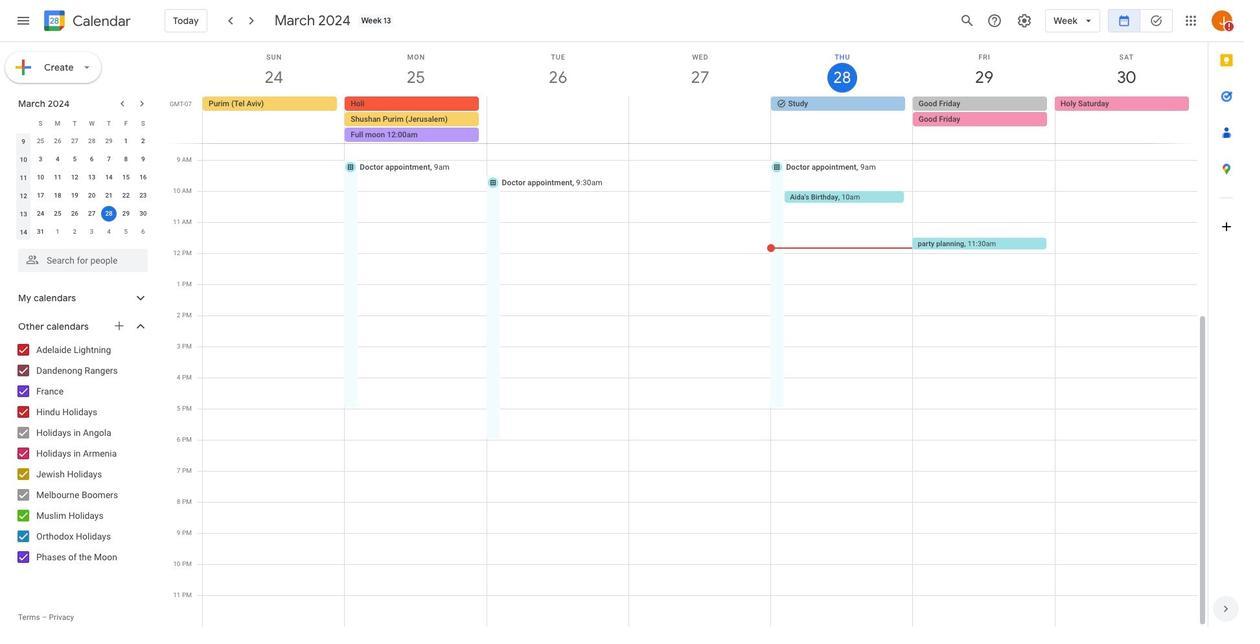 Task type: locate. For each thing, give the bounding box(es) containing it.
column header inside the march 2024 grid
[[15, 114, 32, 132]]

cell
[[345, 97, 487, 143], [487, 97, 629, 143], [629, 97, 771, 143], [913, 97, 1055, 143], [100, 205, 117, 223]]

7 element
[[101, 152, 117, 167]]

17 element
[[33, 188, 48, 204]]

23 element
[[135, 188, 151, 204]]

29 element
[[118, 206, 134, 222]]

april 3 element
[[84, 224, 100, 240]]

february 26 element
[[50, 134, 65, 149]]

row group
[[15, 132, 152, 241]]

3 element
[[33, 152, 48, 167]]

grid
[[166, 42, 1208, 628]]

16 element
[[135, 170, 151, 185]]

13 element
[[84, 170, 100, 185]]

None search field
[[0, 244, 161, 272]]

24 element
[[33, 206, 48, 222]]

april 4 element
[[101, 224, 117, 240]]

april 2 element
[[67, 224, 83, 240]]

2 element
[[135, 134, 151, 149]]

heading
[[70, 13, 131, 29]]

11 element
[[50, 170, 65, 185]]

february 27 element
[[67, 134, 83, 149]]

row
[[197, 97, 1208, 143], [15, 114, 152, 132], [15, 132, 152, 150], [15, 150, 152, 169], [15, 169, 152, 187], [15, 187, 152, 205], [15, 205, 152, 223], [15, 223, 152, 241]]

21 element
[[101, 188, 117, 204]]

25 element
[[50, 206, 65, 222]]

27 element
[[84, 206, 100, 222]]

add other calendars image
[[113, 320, 126, 333]]

31 element
[[33, 224, 48, 240]]

april 6 element
[[135, 224, 151, 240]]

tab list
[[1209, 42, 1245, 591]]

row group inside the march 2024 grid
[[15, 132, 152, 241]]

22 element
[[118, 188, 134, 204]]

15 element
[[118, 170, 134, 185]]

column header
[[15, 114, 32, 132]]

18 element
[[50, 188, 65, 204]]

26 element
[[67, 206, 83, 222]]

heading inside calendar element
[[70, 13, 131, 29]]

Search for people text field
[[26, 249, 140, 272]]

20 element
[[84, 188, 100, 204]]

february 28 element
[[84, 134, 100, 149]]

main drawer image
[[16, 13, 31, 29]]



Task type: vqa. For each thing, say whether or not it's contained in the screenshot.
Add inside BUTTON
no



Task type: describe. For each thing, give the bounding box(es) containing it.
calendar element
[[41, 8, 131, 36]]

28, today element
[[101, 206, 117, 222]]

march 2024 grid
[[12, 114, 152, 241]]

19 element
[[67, 188, 83, 204]]

6 element
[[84, 152, 100, 167]]

12 element
[[67, 170, 83, 185]]

settings menu image
[[1017, 13, 1033, 29]]

4 element
[[50, 152, 65, 167]]

other calendars list
[[3, 340, 161, 568]]

9 element
[[135, 152, 151, 167]]

30 element
[[135, 206, 151, 222]]

cell inside the march 2024 grid
[[100, 205, 117, 223]]

april 1 element
[[50, 224, 65, 240]]

8 element
[[118, 152, 134, 167]]

14 element
[[101, 170, 117, 185]]

april 5 element
[[118, 224, 134, 240]]

february 29 element
[[101, 134, 117, 149]]

1 element
[[118, 134, 134, 149]]

5 element
[[67, 152, 83, 167]]

10 element
[[33, 170, 48, 185]]

february 25 element
[[33, 134, 48, 149]]



